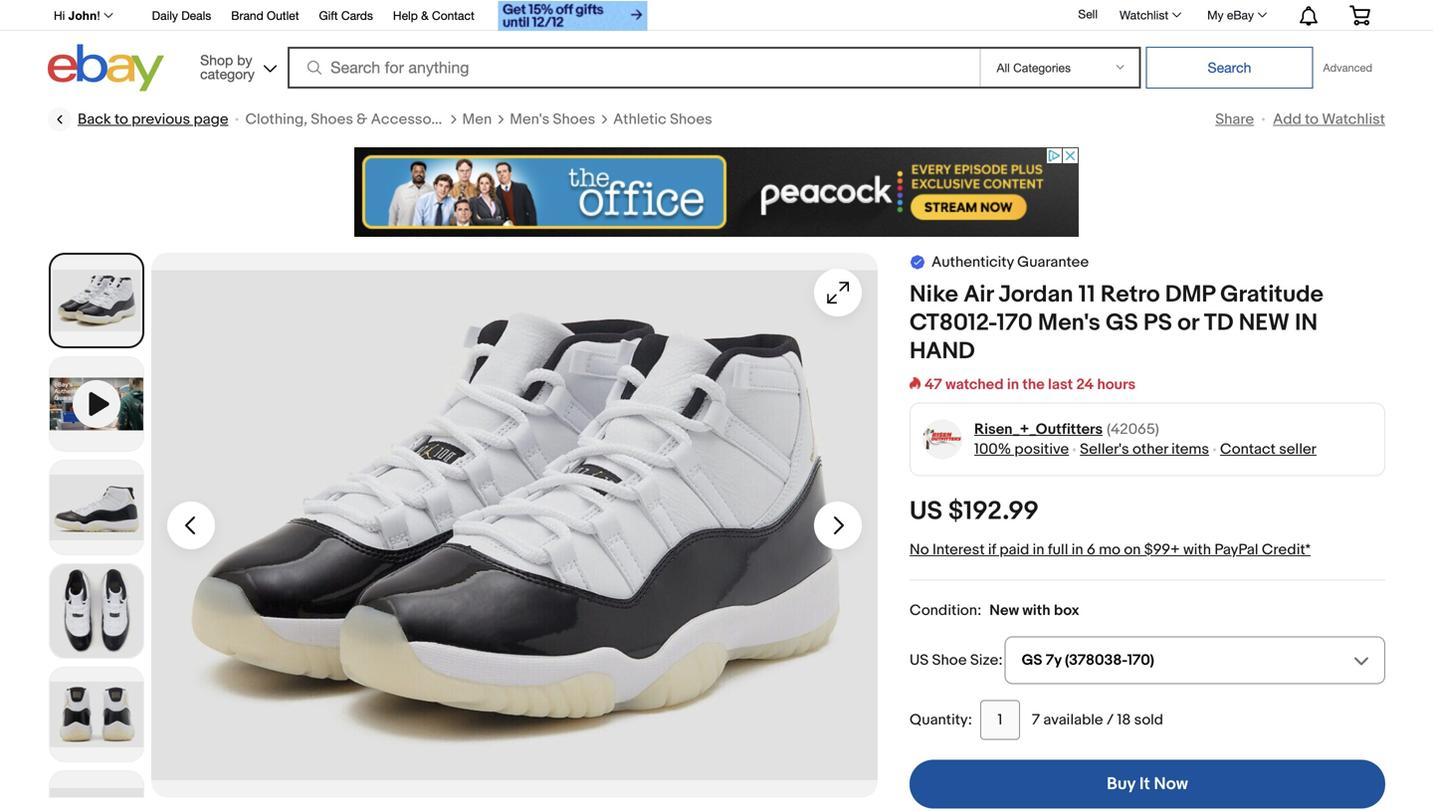 Task type: describe. For each thing, give the bounding box(es) containing it.
seller's other items
[[1080, 441, 1210, 459]]

box
[[1054, 602, 1080, 620]]

no interest if paid in full in 6 mo on $99+ with paypal credit* link
[[910, 541, 1311, 559]]

men's inside nike air jordan 11 retro dmp gratitude ct8012-170 men's gs ps or td new in hand
[[1039, 309, 1101, 338]]

back to previous page link
[[48, 108, 229, 131]]

add to watchlist
[[1274, 111, 1386, 128]]

athletic
[[614, 111, 667, 128]]

clothing,
[[245, 111, 308, 128]]

interest
[[933, 541, 985, 559]]

accessories
[[371, 111, 457, 128]]

help & contact
[[393, 8, 475, 22]]

no interest if paid in full in 6 mo on $99+ with paypal credit*
[[910, 541, 1311, 559]]

ps
[[1144, 309, 1173, 338]]

daily deals link
[[152, 5, 211, 27]]

add
[[1274, 111, 1302, 128]]

help & contact link
[[393, 5, 475, 27]]

hand
[[910, 338, 975, 366]]

gift
[[319, 8, 338, 22]]

gift cards
[[319, 8, 373, 22]]

us for us $192.99
[[910, 496, 943, 527]]

if
[[989, 541, 997, 559]]

by
[[237, 52, 252, 68]]

sell link
[[1070, 7, 1107, 21]]

shop by category
[[200, 52, 255, 82]]

to for back
[[115, 111, 128, 128]]

watchlist link
[[1109, 3, 1191, 27]]

gratitude
[[1221, 281, 1324, 309]]

7
[[1032, 711, 1041, 729]]

1 horizontal spatial watchlist
[[1323, 111, 1386, 128]]

get an extra 15% off image
[[499, 1, 648, 31]]

sell
[[1079, 7, 1098, 21]]

men link
[[462, 110, 492, 129]]

account navigation
[[43, 0, 1386, 33]]

authenticity
[[932, 253, 1014, 271]]

it
[[1140, 774, 1151, 795]]

back to previous page
[[78, 111, 229, 128]]

18
[[1118, 711, 1131, 729]]

risen_+_outfitters
[[975, 421, 1103, 439]]

the
[[1023, 376, 1045, 394]]

$99+
[[1145, 541, 1181, 559]]

text__icon image
[[910, 253, 926, 269]]

100%
[[975, 441, 1012, 459]]

last
[[1049, 376, 1074, 394]]

seller's
[[1080, 441, 1130, 459]]

6
[[1087, 541, 1096, 559]]

td
[[1205, 309, 1234, 338]]

or
[[1178, 309, 1199, 338]]

size
[[971, 652, 999, 670]]

11
[[1079, 281, 1096, 309]]

help
[[393, 8, 418, 22]]

air
[[964, 281, 994, 309]]

paypal
[[1215, 541, 1259, 559]]

shoes for athletic
[[670, 111, 713, 128]]

sold
[[1135, 711, 1164, 729]]

clothing, shoes & accessories men
[[245, 111, 492, 128]]

quantity:
[[910, 711, 973, 729]]

Quantity: text field
[[981, 700, 1020, 740]]

outlet
[[267, 8, 299, 22]]

risen_+_outfitters link
[[975, 420, 1103, 440]]

to for add
[[1305, 111, 1319, 128]]

shoe
[[933, 652, 967, 670]]

us for us shoe size
[[910, 652, 929, 670]]

contact seller
[[1221, 441, 1317, 459]]

170
[[997, 309, 1033, 338]]

previous
[[132, 111, 190, 128]]

credit*
[[1262, 541, 1311, 559]]

athletic shoes
[[614, 111, 713, 128]]

athletic shoes link
[[614, 110, 713, 129]]

hi
[[54, 9, 65, 22]]

add to watchlist link
[[1274, 111, 1386, 128]]

share
[[1216, 111, 1255, 128]]

$192.99
[[949, 496, 1040, 527]]

contact inside account navigation
[[432, 8, 475, 22]]

!
[[97, 9, 100, 22]]

guarantee
[[1018, 253, 1089, 271]]

shoes for clothing,
[[311, 111, 353, 128]]

picture 3 of 6 image
[[50, 565, 143, 658]]

other
[[1133, 441, 1169, 459]]

page
[[194, 111, 229, 128]]

condition: new with box
[[910, 602, 1080, 620]]

watchlist inside account navigation
[[1120, 8, 1169, 22]]



Task type: vqa. For each thing, say whether or not it's contained in the screenshot.
the leftmost in
yes



Task type: locate. For each thing, give the bounding box(es) containing it.
dmp
[[1166, 281, 1216, 309]]

jordan
[[999, 281, 1074, 309]]

contact right help
[[432, 8, 475, 22]]

2 to from the left
[[1305, 111, 1319, 128]]

buy it now
[[1107, 774, 1189, 795]]

1 vertical spatial men's
[[1039, 309, 1101, 338]]

1 vertical spatial contact
[[1221, 441, 1276, 459]]

share button
[[1216, 111, 1255, 128]]

with left box
[[1023, 602, 1051, 620]]

47
[[925, 376, 943, 394]]

in left 6
[[1072, 541, 1084, 559]]

47 watched in the last 24 hours
[[925, 376, 1136, 394]]

& inside help & contact link
[[421, 8, 429, 22]]

deals
[[181, 8, 211, 22]]

retro
[[1101, 281, 1161, 309]]

men's
[[510, 111, 550, 128], [1039, 309, 1101, 338]]

now
[[1155, 774, 1189, 795]]

0 vertical spatial men's
[[510, 111, 550, 128]]

& right help
[[421, 8, 429, 22]]

0 horizontal spatial watchlist
[[1120, 8, 1169, 22]]

100% positive
[[975, 441, 1069, 459]]

advertisement region
[[354, 147, 1079, 237]]

no
[[910, 541, 930, 559]]

to right add
[[1305, 111, 1319, 128]]

picture 4 of 6 image
[[50, 668, 143, 762]]

0 vertical spatial watchlist
[[1120, 8, 1169, 22]]

authenticity guarantee
[[932, 253, 1089, 271]]

advanced link
[[1314, 48, 1383, 88]]

0 vertical spatial &
[[421, 8, 429, 22]]

0 horizontal spatial men's
[[510, 111, 550, 128]]

shop by category banner
[[43, 0, 1386, 97]]

hi john !
[[54, 9, 100, 22]]

john
[[68, 9, 97, 22]]

0 vertical spatial contact
[[432, 8, 475, 22]]

daily
[[152, 8, 178, 22]]

watchlist right sell
[[1120, 8, 1169, 22]]

shoes
[[311, 111, 353, 128], [553, 111, 596, 128], [670, 111, 713, 128]]

1 shoes from the left
[[311, 111, 353, 128]]

1 horizontal spatial in
[[1033, 541, 1045, 559]]

0 vertical spatial with
[[1184, 541, 1212, 559]]

contact left seller
[[1221, 441, 1276, 459]]

buy it now link
[[910, 760, 1386, 809]]

hours
[[1098, 376, 1136, 394]]

back
[[78, 111, 111, 128]]

full
[[1048, 541, 1069, 559]]

my
[[1208, 8, 1224, 22]]

24
[[1077, 376, 1094, 394]]

1 horizontal spatial contact
[[1221, 441, 1276, 459]]

picture 2 of 6 image
[[50, 461, 143, 555]]

advanced
[[1324, 61, 1373, 74]]

your shopping cart image
[[1349, 5, 1372, 25]]

shoes left athletic
[[553, 111, 596, 128]]

to right back
[[115, 111, 128, 128]]

1 vertical spatial watchlist
[[1323, 111, 1386, 128]]

video 1 of 1 image
[[50, 357, 143, 451]]

1 horizontal spatial shoes
[[553, 111, 596, 128]]

0 horizontal spatial to
[[115, 111, 128, 128]]

men's right "men"
[[510, 111, 550, 128]]

100% positive link
[[975, 441, 1069, 459]]

clothing, shoes & accessories link
[[245, 110, 457, 129]]

category
[[200, 66, 255, 82]]

1 to from the left
[[115, 111, 128, 128]]

0 horizontal spatial in
[[1007, 376, 1020, 394]]

daily deals
[[152, 8, 211, 22]]

Search for anything text field
[[291, 49, 976, 87]]

with
[[1184, 541, 1212, 559], [1023, 602, 1051, 620]]

7 available / 18 sold
[[1032, 711, 1164, 729]]

2 shoes from the left
[[553, 111, 596, 128]]

men's shoes link
[[510, 110, 596, 129]]

available
[[1044, 711, 1104, 729]]

1 us from the top
[[910, 496, 943, 527]]

us up the no
[[910, 496, 943, 527]]

None submit
[[1147, 47, 1314, 89]]

0 horizontal spatial contact
[[432, 8, 475, 22]]

buy
[[1107, 774, 1136, 795]]

shop by category button
[[191, 44, 281, 87]]

men's shoes
[[510, 111, 596, 128]]

2 us from the top
[[910, 652, 929, 670]]

nike air jordan 11 retro dmp gratitude ct8012-170 men's gs ps or td new in hand - picture 1 of 6 image
[[151, 253, 878, 798]]

(42065)
[[1107, 421, 1160, 439]]

shoes inside men's shoes link
[[553, 111, 596, 128]]

paid
[[1000, 541, 1030, 559]]

items
[[1172, 441, 1210, 459]]

picture 1 of 6 image
[[51, 255, 142, 347]]

& left accessories
[[357, 111, 368, 128]]

shoes right clothing,
[[311, 111, 353, 128]]

1 horizontal spatial &
[[421, 8, 429, 22]]

0 vertical spatial us
[[910, 496, 943, 527]]

seller's other items link
[[1080, 441, 1210, 459]]

mo
[[1099, 541, 1121, 559]]

3 shoes from the left
[[670, 111, 713, 128]]

watchlist
[[1120, 8, 1169, 22], [1323, 111, 1386, 128]]

cards
[[341, 8, 373, 22]]

new
[[990, 602, 1020, 620]]

men's left gs
[[1039, 309, 1101, 338]]

my ebay link
[[1197, 3, 1276, 27]]

us left shoe
[[910, 652, 929, 670]]

/
[[1107, 711, 1114, 729]]

1 vertical spatial with
[[1023, 602, 1051, 620]]

men
[[462, 111, 492, 128]]

in left "full"
[[1033, 541, 1045, 559]]

shoes for men's
[[553, 111, 596, 128]]

positive
[[1015, 441, 1069, 459]]

ebay
[[1228, 8, 1255, 22]]

shoes inside athletic shoes link
[[670, 111, 713, 128]]

with right $99+
[[1184, 541, 1212, 559]]

0 horizontal spatial &
[[357, 111, 368, 128]]

gs
[[1106, 309, 1139, 338]]

in
[[1296, 309, 1318, 338]]

1 horizontal spatial with
[[1184, 541, 1212, 559]]

to inside back to previous page link
[[115, 111, 128, 128]]

seller
[[1280, 441, 1317, 459]]

contact seller link
[[1221, 441, 1317, 459]]

none submit inside shop by category banner
[[1147, 47, 1314, 89]]

1 vertical spatial us
[[910, 652, 929, 670]]

brand outlet
[[231, 8, 299, 22]]

1 vertical spatial &
[[357, 111, 368, 128]]

0 horizontal spatial shoes
[[311, 111, 353, 128]]

in left "the"
[[1007, 376, 1020, 394]]

1 horizontal spatial men's
[[1039, 309, 1101, 338]]

with inside condition: new with box
[[1023, 602, 1051, 620]]

gift cards link
[[319, 5, 373, 27]]

ct8012-
[[910, 309, 997, 338]]

risen_+_outfitters (42065)
[[975, 421, 1160, 439]]

2 horizontal spatial in
[[1072, 541, 1084, 559]]

condition:
[[910, 602, 982, 620]]

on
[[1124, 541, 1141, 559]]

brand
[[231, 8, 264, 22]]

us $192.99
[[910, 496, 1040, 527]]

watched
[[946, 376, 1004, 394]]

1 horizontal spatial to
[[1305, 111, 1319, 128]]

my ebay
[[1208, 8, 1255, 22]]

shoes right athletic
[[670, 111, 713, 128]]

risen_+_outfitters image
[[923, 419, 963, 460]]

2 horizontal spatial shoes
[[670, 111, 713, 128]]

watchlist down advanced
[[1323, 111, 1386, 128]]

0 horizontal spatial with
[[1023, 602, 1051, 620]]

in
[[1007, 376, 1020, 394], [1033, 541, 1045, 559], [1072, 541, 1084, 559]]

shop
[[200, 52, 233, 68]]



